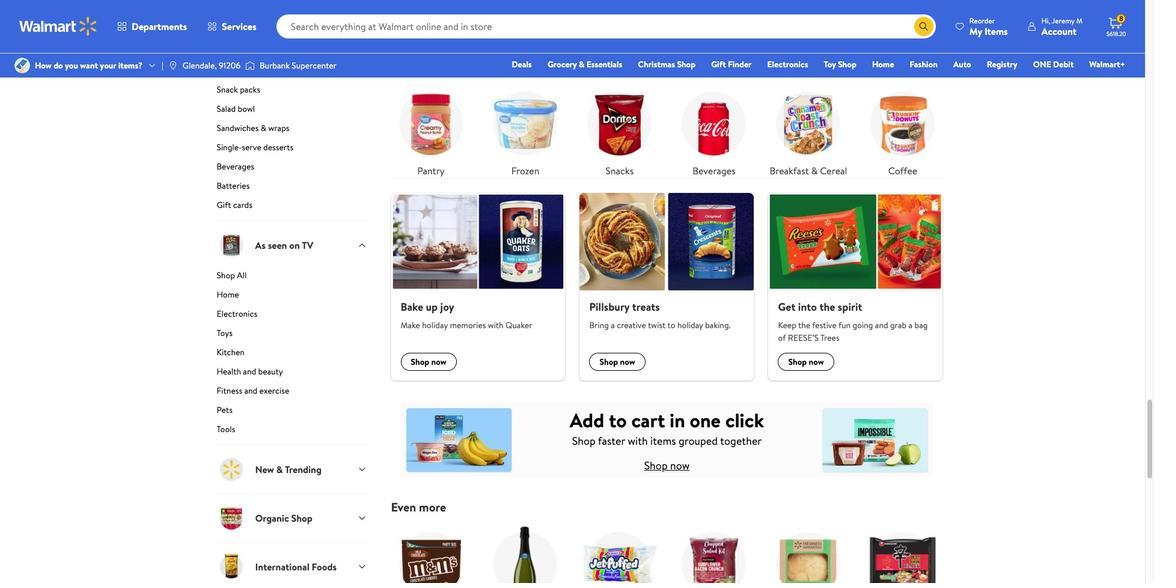 Task type: vqa. For each thing, say whether or not it's contained in the screenshot.
fitness
yes



Task type: locate. For each thing, give the bounding box(es) containing it.
 image right |
[[168, 61, 178, 70]]

produce link
[[486, 0, 566, 44]]

health and beauty
[[217, 366, 283, 378]]

shop all link for snacks
[[217, 7, 367, 24]]

 image
[[245, 60, 255, 72], [168, 61, 178, 70]]

shop now inside get into the spirit list item
[[789, 356, 825, 368]]

walmart+ link
[[1085, 58, 1131, 71]]

home down beef
[[873, 58, 895, 70]]

1 horizontal spatial holiday
[[678, 319, 704, 331]]

and down health and beauty
[[244, 385, 258, 397]]

pets link
[[217, 404, 367, 421]]

supercenter
[[292, 60, 337, 72]]

gift left 'cards'
[[217, 199, 231, 211]]

shop inside pillsbury treats list item
[[600, 356, 619, 368]]

meat
[[398, 30, 419, 43]]

my
[[970, 24, 983, 38]]

now inside get into the spirit list item
[[809, 356, 825, 368]]

0 vertical spatial home link
[[867, 58, 900, 71]]

fresh fruit
[[217, 65, 256, 77]]

1 horizontal spatial snacks link
[[580, 84, 660, 178]]

guide
[[918, 30, 941, 43]]

1 horizontal spatial with
[[628, 434, 648, 449]]

bread
[[588, 30, 613, 43]]

&
[[422, 30, 428, 43], [615, 30, 621, 43], [807, 30, 813, 43], [579, 58, 585, 70], [261, 122, 267, 134], [812, 164, 818, 178], [277, 463, 283, 476]]

get into the spirit list item
[[762, 193, 951, 381]]

as seen on tv
[[255, 239, 314, 252]]

produce
[[508, 30, 543, 43]]

& left cereal
[[812, 164, 818, 178]]

2 a from the left
[[909, 319, 913, 331]]

0 horizontal spatial holiday
[[422, 319, 448, 331]]

0 vertical spatial home
[[873, 58, 895, 70]]

holiday down up
[[422, 319, 448, 331]]

into
[[799, 300, 818, 315]]

keep
[[779, 319, 797, 331]]

to left cart
[[609, 407, 627, 434]]

0 vertical spatial the
[[820, 300, 836, 315]]

now for spirit
[[809, 356, 825, 368]]

search icon image
[[920, 22, 929, 31]]

0 horizontal spatial with
[[488, 319, 504, 331]]

faster
[[598, 434, 626, 449]]

now for make
[[432, 356, 447, 368]]

a inside 'get into the spirit keep the festive fun going and grab a bag of reese's trees'
[[909, 319, 913, 331]]

shop inside dropdown button
[[291, 512, 313, 525]]

2 list from the top
[[384, 74, 951, 178]]

4 list from the top
[[384, 515, 951, 583]]

1 vertical spatial to
[[609, 407, 627, 434]]

home link up toys 'link'
[[217, 289, 367, 306]]

bowl
[[238, 103, 255, 115]]

 image for burbank supercenter
[[245, 60, 255, 72]]

essentials
[[587, 58, 623, 70]]

shop inside get into the spirit list item
[[789, 356, 807, 368]]

now down bake up joy make holiday memories with quaker
[[432, 356, 447, 368]]

1 horizontal spatial home link
[[867, 58, 900, 71]]

and for beauty
[[243, 366, 256, 378]]

0 horizontal spatial electronics
[[217, 308, 257, 320]]

home link down beef
[[867, 58, 900, 71]]

on
[[289, 239, 300, 252]]

auto
[[954, 58, 972, 70]]

shop all for home
[[217, 270, 247, 282]]

fresh
[[217, 65, 237, 77]]

0 horizontal spatial snacks link
[[217, 45, 367, 62]]

all for candy
[[237, 7, 247, 19]]

1 horizontal spatial snacks
[[606, 164, 634, 178]]

packs
[[240, 84, 260, 96]]

& inside dropdown button
[[277, 463, 283, 476]]

shop all
[[217, 7, 247, 19], [217, 270, 247, 282]]

frozen
[[512, 164, 540, 178]]

1 vertical spatial snacks link
[[580, 84, 660, 178]]

0 horizontal spatial gift
[[217, 199, 231, 211]]

1 vertical spatial shop all link
[[217, 270, 367, 287]]

1 horizontal spatial a
[[909, 319, 913, 331]]

electronics link down 'dairy'
[[762, 58, 814, 71]]

serve
[[242, 142, 262, 154]]

3 list from the top
[[384, 193, 951, 381]]

organic
[[255, 512, 289, 525]]

1 horizontal spatial to
[[668, 319, 676, 331]]

and up fitness and exercise
[[243, 366, 256, 378]]

gift left finder
[[712, 58, 726, 70]]

1 holiday from the left
[[422, 319, 448, 331]]

Walmart Site-Wide search field
[[276, 14, 936, 38]]

1 shop all link from the top
[[217, 7, 367, 24]]

shop now down make
[[411, 356, 447, 368]]

pillsbury treats bring a creative twist to holiday baking.
[[590, 300, 731, 331]]

electronics link up toys 'link'
[[217, 308, 367, 325]]

frozen link
[[486, 84, 566, 178]]

grocery & essentials link
[[542, 58, 628, 71]]

& for trending
[[277, 463, 283, 476]]

0 horizontal spatial a
[[611, 319, 615, 331]]

eggs
[[816, 30, 835, 43]]

dairy
[[783, 30, 805, 43]]

and for exercise
[[244, 385, 258, 397]]

gift finder
[[712, 58, 752, 70]]

reorder
[[970, 15, 996, 26]]

& right grocery on the top left of the page
[[579, 58, 585, 70]]

& right the meat
[[422, 30, 428, 43]]

the up festive
[[820, 300, 836, 315]]

with left items
[[628, 434, 648, 449]]

0 vertical spatial gift
[[712, 58, 726, 70]]

salad
[[217, 103, 236, 115]]

the up reese's
[[799, 319, 811, 331]]

snacks
[[217, 45, 241, 57], [606, 164, 634, 178]]

shop down 'bring'
[[600, 356, 619, 368]]

0 horizontal spatial to
[[609, 407, 627, 434]]

0 horizontal spatial the
[[799, 319, 811, 331]]

1 vertical spatial with
[[628, 434, 648, 449]]

1 vertical spatial gift
[[217, 199, 231, 211]]

1 horizontal spatial home
[[873, 58, 895, 70]]

make
[[401, 319, 420, 331]]

1 horizontal spatial beverages
[[693, 164, 736, 178]]

shop now inside 'bake up joy' list item
[[411, 356, 447, 368]]

0 horizontal spatial beverages
[[217, 161, 254, 173]]

0 vertical spatial and
[[876, 319, 889, 331]]

and left grab
[[876, 319, 889, 331]]

holiday
[[422, 319, 448, 331], [678, 319, 704, 331]]

& left wraps
[[261, 122, 267, 134]]

0 vertical spatial electronics link
[[762, 58, 814, 71]]

sandwiches
[[217, 122, 259, 134]]

burbank supercenter
[[260, 60, 337, 72]]

bag
[[915, 319, 928, 331]]

0 vertical spatial to
[[668, 319, 676, 331]]

exercise
[[260, 385, 289, 397]]

 image for glendale, 91206
[[168, 61, 178, 70]]

0 horizontal spatial  image
[[168, 61, 178, 70]]

0 vertical spatial snacks link
[[217, 45, 367, 62]]

quaker
[[506, 319, 533, 331]]

2 shop all from the top
[[217, 270, 247, 282]]

new
[[255, 463, 274, 476]]

beef buying guide link
[[863, 0, 943, 44]]

electronics up toys in the left bottom of the page
[[217, 308, 257, 320]]

2 holiday from the left
[[678, 319, 704, 331]]

shop now link
[[645, 458, 690, 473]]

shop all up services
[[217, 7, 247, 19]]

toy shop link
[[819, 58, 863, 71]]

1 a from the left
[[611, 319, 615, 331]]

electronics down 'dairy'
[[768, 58, 809, 70]]

0 horizontal spatial snacks
[[217, 45, 241, 57]]

candy
[[217, 26, 240, 38]]

shop now inside pillsbury treats list item
[[600, 356, 636, 368]]

shop right 'toy'
[[839, 58, 857, 70]]

salad bowl link
[[217, 103, 367, 120]]

breakfast
[[770, 164, 810, 178]]

& right new
[[277, 463, 283, 476]]

& for seafood
[[422, 30, 428, 43]]

1 horizontal spatial  image
[[245, 60, 255, 72]]

holiday left baking.
[[678, 319, 704, 331]]

electronics link
[[762, 58, 814, 71], [217, 308, 367, 325]]

shop now for make
[[411, 356, 447, 368]]

snacks link
[[217, 45, 367, 62], [580, 84, 660, 178]]

1 horizontal spatial the
[[820, 300, 836, 315]]

shop down make
[[411, 356, 430, 368]]

shop inside add to cart in one click shop faster with items grouped together
[[572, 434, 596, 449]]

foods
[[312, 561, 337, 574]]

glendale,
[[183, 60, 217, 72]]

candy link
[[217, 26, 367, 43]]

services
[[222, 20, 257, 33]]

shop all link up candy link
[[217, 7, 367, 24]]

now inside pillsbury treats list item
[[621, 356, 636, 368]]

1 horizontal spatial electronics
[[768, 58, 809, 70]]

& for bakery
[[615, 30, 621, 43]]

a right 'bring'
[[611, 319, 615, 331]]

2 vertical spatial and
[[244, 385, 258, 397]]

1 horizontal spatial electronics link
[[762, 58, 814, 71]]

0 vertical spatial snacks
[[217, 45, 241, 57]]

bake up joy make holiday memories with quaker
[[401, 300, 533, 331]]

& inside "link"
[[807, 30, 813, 43]]

shop all link down on on the top of page
[[217, 270, 367, 287]]

|
[[162, 60, 164, 72]]

& right bread
[[615, 30, 621, 43]]

snacks link for frozen 'link'
[[580, 84, 660, 178]]

with left quaker
[[488, 319, 504, 331]]

0 horizontal spatial beverages link
[[217, 161, 367, 178]]

items?
[[118, 60, 143, 72]]

1 vertical spatial electronics
[[217, 308, 257, 320]]

shop down items
[[645, 458, 668, 473]]

shop now down reese's
[[789, 356, 825, 368]]

a left the bag
[[909, 319, 913, 331]]

1 horizontal spatial gift
[[712, 58, 726, 70]]

0 vertical spatial all
[[237, 7, 247, 19]]

fitness
[[217, 385, 242, 397]]

0 vertical spatial electronics
[[768, 58, 809, 70]]

0 vertical spatial shop all link
[[217, 7, 367, 24]]

now inside 'bake up joy' list item
[[432, 356, 447, 368]]

beef buying guide
[[866, 30, 941, 43]]

1 all from the top
[[237, 7, 247, 19]]

shop all up toys in the left bottom of the page
[[217, 270, 247, 282]]

get into the spirit keep the festive fun going and grab a bag of reese's trees
[[779, 300, 928, 344]]

home
[[873, 58, 895, 70], [217, 289, 239, 301]]

bread & bakery link
[[580, 0, 660, 44]]

1 list from the top
[[384, 0, 951, 44]]

 image
[[14, 58, 30, 73]]

shop now for a
[[600, 356, 636, 368]]

a inside pillsbury treats bring a creative twist to holiday baking.
[[611, 319, 615, 331]]

beverages link
[[675, 84, 755, 178], [217, 161, 367, 178]]

home up toys in the left bottom of the page
[[217, 289, 239, 301]]

shop down reese's
[[789, 356, 807, 368]]

1 vertical spatial all
[[237, 270, 247, 282]]

coffee
[[889, 164, 918, 178]]

1 vertical spatial shop all
[[217, 270, 247, 282]]

express skinny banner image
[[401, 403, 934, 478]]

to right twist
[[668, 319, 676, 331]]

bake
[[401, 300, 424, 315]]

international foods button
[[217, 543, 367, 583]]

list containing pantry
[[384, 74, 951, 178]]

0 horizontal spatial home
[[217, 289, 239, 301]]

 image right "91206"
[[245, 60, 255, 72]]

1 vertical spatial and
[[243, 366, 256, 378]]

deli
[[706, 30, 723, 43]]

grocery & essentials
[[548, 58, 623, 70]]

how
[[35, 60, 52, 72]]

the
[[820, 300, 836, 315], [799, 319, 811, 331]]

2 all from the top
[[237, 270, 247, 282]]

want
[[80, 60, 98, 72]]

now down creative on the bottom right of page
[[621, 356, 636, 368]]

2 shop all link from the top
[[217, 270, 367, 287]]

Search search field
[[276, 14, 936, 38]]

snack packs
[[217, 84, 260, 96]]

gift
[[712, 58, 726, 70], [217, 199, 231, 211]]

seafood
[[430, 30, 465, 43]]

0 horizontal spatial electronics link
[[217, 308, 367, 325]]

shop now for spirit
[[789, 356, 825, 368]]

1 shop all from the top
[[217, 7, 247, 19]]

list
[[384, 0, 951, 44], [384, 74, 951, 178], [384, 193, 951, 381], [384, 515, 951, 583]]

gift cards
[[217, 199, 253, 211]]

more
[[419, 499, 446, 515]]

even more
[[391, 499, 446, 515]]

0 horizontal spatial home link
[[217, 289, 367, 306]]

beverages
[[217, 161, 254, 173], [693, 164, 736, 178]]

all for home
[[237, 270, 247, 282]]

0 vertical spatial shop all
[[217, 7, 247, 19]]

& left eggs
[[807, 30, 813, 43]]

now down reese's
[[809, 356, 825, 368]]

shop left faster
[[572, 434, 596, 449]]

shop now
[[411, 356, 447, 368], [600, 356, 636, 368], [789, 356, 825, 368], [645, 458, 690, 473]]

shop now down creative on the bottom right of page
[[600, 356, 636, 368]]

shop right christmas
[[678, 58, 696, 70]]

international
[[255, 561, 310, 574]]

0 vertical spatial with
[[488, 319, 504, 331]]

1 vertical spatial snacks
[[606, 164, 634, 178]]

shop right organic
[[291, 512, 313, 525]]

& for cereal
[[812, 164, 818, 178]]



Task type: describe. For each thing, give the bounding box(es) containing it.
tools
[[217, 424, 235, 436]]

coffee link
[[863, 84, 943, 178]]

gift for gift finder
[[712, 58, 726, 70]]

buying
[[888, 30, 916, 43]]

bring
[[590, 319, 609, 331]]

sandwiches & wraps
[[217, 122, 290, 134]]

shop now down items
[[645, 458, 690, 473]]

walmart image
[[19, 17, 97, 36]]

$618.20
[[1107, 29, 1127, 38]]

1 vertical spatial the
[[799, 319, 811, 331]]

electronics for right electronics link
[[768, 58, 809, 70]]

pantry
[[418, 164, 445, 178]]

deli link
[[675, 0, 755, 44]]

to inside pillsbury treats bring a creative twist to holiday baking.
[[668, 319, 676, 331]]

as seen on tv button
[[217, 221, 367, 270]]

toy
[[824, 58, 837, 70]]

batteries
[[217, 180, 250, 192]]

account
[[1042, 24, 1077, 38]]

meat & seafood
[[398, 30, 465, 43]]

beverages inside list
[[693, 164, 736, 178]]

pillsbury
[[590, 300, 630, 315]]

now down items
[[671, 458, 690, 473]]

1 vertical spatial home
[[217, 289, 239, 301]]

items
[[985, 24, 1009, 38]]

trending
[[285, 463, 322, 476]]

with inside bake up joy make holiday memories with quaker
[[488, 319, 504, 331]]

fitness and exercise
[[217, 385, 289, 397]]

services button
[[197, 12, 267, 41]]

even
[[391, 499, 416, 515]]

shop all link for electronics
[[217, 270, 367, 287]]

list containing bake up joy
[[384, 193, 951, 381]]

spirit
[[838, 300, 863, 315]]

cards
[[233, 199, 253, 211]]

breakfast & cereal
[[770, 164, 848, 178]]

auto link
[[949, 58, 977, 71]]

toys link
[[217, 327, 367, 344]]

single-serve desserts
[[217, 142, 294, 154]]

one debit link
[[1028, 58, 1080, 71]]

tools link
[[217, 424, 367, 445]]

shop all for candy
[[217, 7, 247, 19]]

now for a
[[621, 356, 636, 368]]

& for wraps
[[261, 122, 267, 134]]

reorder my items
[[970, 15, 1009, 38]]

shop up services
[[217, 7, 235, 19]]

1 vertical spatial home link
[[217, 289, 367, 306]]

gift for gift cards
[[217, 199, 231, 211]]

snack
[[217, 84, 238, 96]]

departments
[[132, 20, 187, 33]]

joy
[[441, 300, 455, 315]]

your
[[100, 60, 116, 72]]

festive
[[813, 319, 837, 331]]

items
[[651, 434, 676, 449]]

single-serve desserts link
[[217, 142, 367, 158]]

with inside add to cart in one click shop faster with items grouped together
[[628, 434, 648, 449]]

holiday inside pillsbury treats bring a creative twist to holiday baking.
[[678, 319, 704, 331]]

jeremy
[[1053, 15, 1075, 26]]

up
[[426, 300, 438, 315]]

batteries link
[[217, 180, 367, 197]]

fun
[[839, 319, 851, 331]]

pets
[[217, 404, 233, 416]]

pillsbury treats list item
[[573, 193, 762, 381]]

debit
[[1054, 58, 1075, 70]]

cereal
[[821, 164, 848, 178]]

1 horizontal spatial beverages link
[[675, 84, 755, 178]]

fashion link
[[905, 58, 944, 71]]

in
[[670, 407, 686, 434]]

single-
[[217, 142, 242, 154]]

fresh fruit link
[[217, 65, 367, 81]]

twist
[[648, 319, 666, 331]]

holiday inside bake up joy make holiday memories with quaker
[[422, 319, 448, 331]]

wraps
[[269, 122, 290, 134]]

list containing meat & seafood
[[384, 0, 951, 44]]

8 $618.20
[[1107, 13, 1127, 38]]

shop inside 'bake up joy' list item
[[411, 356, 430, 368]]

seen
[[268, 239, 287, 252]]

& for eggs
[[807, 30, 813, 43]]

glendale, 91206
[[183, 60, 241, 72]]

snacks link for candy link
[[217, 45, 367, 62]]

snack packs link
[[217, 84, 367, 101]]

creative
[[617, 319, 647, 331]]

m
[[1077, 15, 1083, 26]]

hi, jeremy m account
[[1042, 15, 1083, 38]]

click
[[726, 407, 765, 434]]

walmart+
[[1090, 58, 1126, 70]]

shop up toys in the left bottom of the page
[[217, 270, 235, 282]]

do
[[54, 60, 63, 72]]

1 vertical spatial electronics link
[[217, 308, 367, 325]]

one
[[690, 407, 721, 434]]

bakery
[[624, 30, 652, 43]]

breakfast & cereal link
[[769, 84, 849, 178]]

& for essentials
[[579, 58, 585, 70]]

cart
[[632, 407, 666, 434]]

91206
[[219, 60, 241, 72]]

pantry link
[[391, 84, 471, 178]]

departments button
[[107, 12, 197, 41]]

and inside 'get into the spirit keep the festive fun going and grab a bag of reese's trees'
[[876, 319, 889, 331]]

kitchen link
[[217, 347, 367, 363]]

electronics for bottom electronics link
[[217, 308, 257, 320]]

sandwiches & wraps link
[[217, 122, 367, 139]]

treats
[[633, 300, 660, 315]]

to inside add to cart in one click shop faster with items grouped together
[[609, 407, 627, 434]]

dairy & eggs link
[[769, 0, 849, 44]]

bake up joy list item
[[384, 193, 573, 381]]

reese's
[[788, 332, 819, 344]]

meat & seafood link
[[391, 0, 471, 44]]

baking.
[[706, 319, 731, 331]]

health and beauty link
[[217, 366, 367, 383]]



